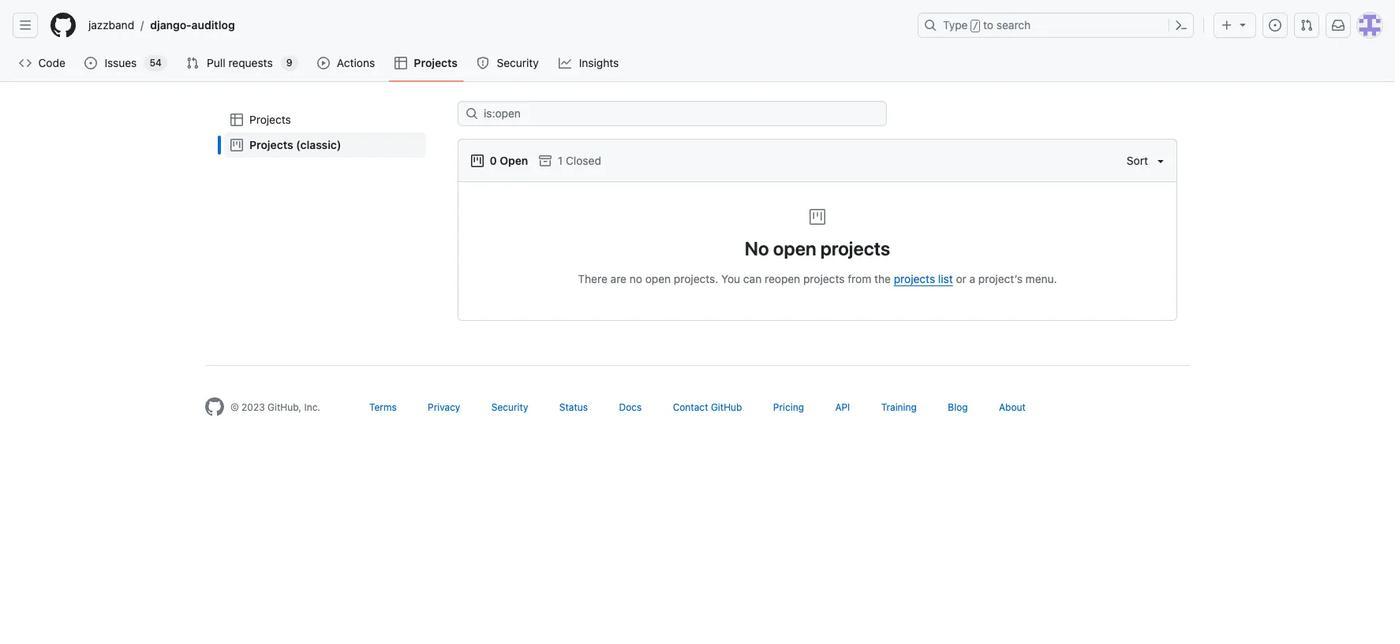 Task type: vqa. For each thing, say whether or not it's contained in the screenshot.
There
yes



Task type: describe. For each thing, give the bounding box(es) containing it.
0 horizontal spatial open
[[645, 272, 671, 286]]

requests
[[228, 56, 273, 69]]

triangle down image
[[1237, 18, 1249, 31]]

contact github
[[673, 402, 742, 414]]

pull requests
[[207, 56, 273, 69]]

search image
[[466, 107, 478, 120]]

projects list link
[[894, 272, 953, 286]]

0 vertical spatial projects
[[414, 56, 458, 69]]

1 vertical spatial project image
[[808, 208, 827, 227]]

auditlog
[[192, 18, 235, 32]]

api link
[[835, 402, 850, 414]]

0
[[490, 154, 497, 167]]

projects.
[[674, 272, 718, 286]]

sort
[[1127, 154, 1148, 167]]

9
[[286, 57, 293, 69]]

list containing projects
[[218, 101, 432, 164]]

1 vertical spatial projects
[[249, 113, 291, 126]]

0 open
[[487, 154, 528, 167]]

or
[[956, 272, 967, 286]]

issue opened image for the top git pull request icon
[[1269, 19, 1282, 32]]

jazzband / django-auditlog
[[88, 18, 235, 32]]

from
[[848, 272, 872, 286]]

0 vertical spatial security link
[[470, 51, 546, 75]]

closed
[[566, 154, 601, 167]]

1 vertical spatial git pull request image
[[186, 57, 199, 69]]

1 horizontal spatial open
[[773, 238, 817, 260]]

to
[[983, 18, 994, 32]]

terms link
[[369, 402, 397, 414]]

list containing jazzband
[[82, 13, 908, 38]]

actions
[[337, 56, 375, 69]]

0 vertical spatial projects link
[[389, 51, 464, 75]]

docs link
[[619, 402, 642, 414]]

notifications image
[[1332, 19, 1345, 32]]

2 vertical spatial projects
[[249, 138, 293, 152]]

code
[[38, 56, 65, 69]]

command palette image
[[1175, 19, 1188, 32]]

docs
[[619, 402, 642, 414]]

homepage image
[[51, 13, 76, 38]]

reopen
[[765, 272, 800, 286]]

menu.
[[1026, 272, 1057, 286]]

api
[[835, 402, 850, 414]]

type / to search
[[943, 18, 1031, 32]]

code link
[[13, 51, 72, 75]]

Projects search field
[[458, 101, 1178, 126]]

github
[[711, 402, 742, 414]]

about
[[999, 402, 1026, 414]]

pricing link
[[773, 402, 804, 414]]

insights
[[579, 56, 619, 69]]

1 vertical spatial security
[[491, 402, 528, 414]]

there are no open projects. you can reopen             projects from the projects list or a project's menu.
[[578, 272, 1057, 286]]

search
[[997, 18, 1031, 32]]

open
[[500, 154, 528, 167]]

privacy
[[428, 402, 460, 414]]

pricing
[[773, 402, 804, 414]]

training link
[[881, 402, 917, 414]]

code image
[[19, 57, 32, 69]]

©
[[230, 402, 239, 414]]

project image inside list
[[230, 139, 243, 152]]

0 open link
[[471, 152, 528, 169]]

the
[[874, 272, 891, 286]]

blog link
[[948, 402, 968, 414]]

a
[[970, 272, 976, 286]]

can
[[743, 272, 762, 286]]

projects up from
[[821, 238, 890, 260]]



Task type: locate. For each thing, give the bounding box(es) containing it.
git pull request image
[[1301, 19, 1313, 32], [186, 57, 199, 69]]

1
[[558, 154, 563, 167]]

/ for type
[[973, 21, 979, 32]]

project image
[[471, 155, 484, 167]]

security left status
[[491, 402, 528, 414]]

security link left status
[[491, 402, 528, 414]]

security link
[[470, 51, 546, 75], [491, 402, 528, 414]]

jazzband link
[[82, 13, 141, 38]]

/ inside jazzband / django-auditlog
[[141, 19, 144, 32]]

projects (classic)
[[249, 138, 341, 152]]

0 vertical spatial git pull request image
[[1301, 19, 1313, 32]]

projects left (classic)
[[249, 138, 293, 152]]

django-auditlog link
[[144, 13, 241, 38]]

0 vertical spatial issue opened image
[[1269, 19, 1282, 32]]

1 vertical spatial open
[[645, 272, 671, 286]]

/ for jazzband
[[141, 19, 144, 32]]

table image
[[395, 57, 408, 69], [230, 114, 243, 126]]

1 closed
[[555, 154, 601, 167]]

insights link
[[553, 51, 627, 75]]

django-
[[150, 18, 192, 32]]

you
[[721, 272, 740, 286]]

1 vertical spatial list
[[218, 101, 432, 164]]

projects
[[414, 56, 458, 69], [249, 113, 291, 126], [249, 138, 293, 152]]

1 horizontal spatial project image
[[808, 208, 827, 227]]

security link left graph icon
[[470, 51, 546, 75]]

git pull request image left pull
[[186, 57, 199, 69]]

plus image
[[1221, 19, 1234, 32]]

jazzband
[[88, 18, 134, 32]]

there
[[578, 272, 608, 286]]

1 closed link
[[539, 152, 601, 169]]

issue opened image
[[1269, 19, 1282, 32], [85, 57, 97, 69]]

actions link
[[311, 51, 382, 75]]

issue opened image right triangle down image
[[1269, 19, 1282, 32]]

list up shield image
[[82, 13, 908, 38]]

0 horizontal spatial /
[[141, 19, 144, 32]]

issue opened image left issues
[[85, 57, 97, 69]]

git pull request image left the notifications image
[[1301, 19, 1313, 32]]

projects link up (classic)
[[224, 107, 426, 133]]

status link
[[559, 402, 588, 414]]

about link
[[999, 402, 1026, 414]]

0 vertical spatial table image
[[395, 57, 408, 69]]

sort button
[[1127, 152, 1167, 169]]

contact github link
[[673, 402, 742, 414]]

1 horizontal spatial table image
[[395, 57, 408, 69]]

issues
[[105, 56, 137, 69]]

/ left django-
[[141, 19, 144, 32]]

no
[[630, 272, 642, 286]]

no open projects
[[745, 238, 890, 260]]

0 vertical spatial open
[[773, 238, 817, 260]]

contact
[[673, 402, 708, 414]]

no
[[745, 238, 769, 260]]

security right shield image
[[497, 56, 539, 69]]

1 horizontal spatial issue opened image
[[1269, 19, 1282, 32]]

list
[[938, 272, 953, 286]]

(classic)
[[296, 138, 341, 152]]

pull
[[207, 56, 225, 69]]

list
[[82, 13, 908, 38], [218, 101, 432, 164]]

/ left to
[[973, 21, 979, 32]]

/
[[141, 19, 144, 32], [973, 21, 979, 32]]

projects link left shield image
[[389, 51, 464, 75]]

archive image
[[539, 155, 552, 167]]

1 horizontal spatial /
[[973, 21, 979, 32]]

project image left 'projects (classic)'
[[230, 139, 243, 152]]

open up "reopen"
[[773, 238, 817, 260]]

1 vertical spatial security link
[[491, 402, 528, 414]]

type
[[943, 18, 968, 32]]

2023
[[242, 402, 265, 414]]

projects (classic) link
[[224, 133, 426, 158]]

github,
[[268, 402, 302, 414]]

play image
[[317, 57, 330, 69]]

inc.
[[304, 402, 320, 414]]

homepage image
[[205, 398, 224, 417]]

status
[[559, 402, 588, 414]]

table image down pull requests on the left of the page
[[230, 114, 243, 126]]

0 vertical spatial project image
[[230, 139, 243, 152]]

are
[[611, 272, 627, 286]]

issue opened image for the bottommost git pull request icon
[[85, 57, 97, 69]]

security
[[497, 56, 539, 69], [491, 402, 528, 414]]

0 horizontal spatial table image
[[230, 114, 243, 126]]

1 vertical spatial projects link
[[224, 107, 426, 133]]

0 horizontal spatial issue opened image
[[85, 57, 97, 69]]

graph image
[[559, 57, 572, 69]]

blog
[[948, 402, 968, 414]]

/ inside type / to search
[[973, 21, 979, 32]]

54
[[150, 57, 162, 69]]

projects up 'projects (classic)'
[[249, 113, 291, 126]]

table image right actions
[[395, 57, 408, 69]]

projects left list
[[894, 272, 935, 286]]

1 vertical spatial table image
[[230, 114, 243, 126]]

training
[[881, 402, 917, 414]]

privacy link
[[428, 402, 460, 414]]

0 vertical spatial security
[[497, 56, 539, 69]]

project image up no open projects
[[808, 208, 827, 227]]

project's
[[979, 272, 1023, 286]]

0 horizontal spatial git pull request image
[[186, 57, 199, 69]]

1 vertical spatial issue opened image
[[85, 57, 97, 69]]

© 2023 github, inc.
[[230, 402, 320, 414]]

projects left shield image
[[414, 56, 458, 69]]

projects
[[821, 238, 890, 260], [803, 272, 845, 286], [894, 272, 935, 286]]

0 vertical spatial list
[[82, 13, 908, 38]]

shield image
[[477, 57, 489, 69]]

projects link
[[389, 51, 464, 75], [224, 107, 426, 133]]

terms
[[369, 402, 397, 414]]

project image
[[230, 139, 243, 152], [808, 208, 827, 227]]

Search projects text field
[[458, 101, 887, 126]]

0 horizontal spatial project image
[[230, 139, 243, 152]]

open
[[773, 238, 817, 260], [645, 272, 671, 286]]

open right no
[[645, 272, 671, 286]]

list down play icon
[[218, 101, 432, 164]]

projects down no open projects
[[803, 272, 845, 286]]

triangle down image
[[1155, 155, 1167, 167]]

1 horizontal spatial git pull request image
[[1301, 19, 1313, 32]]



